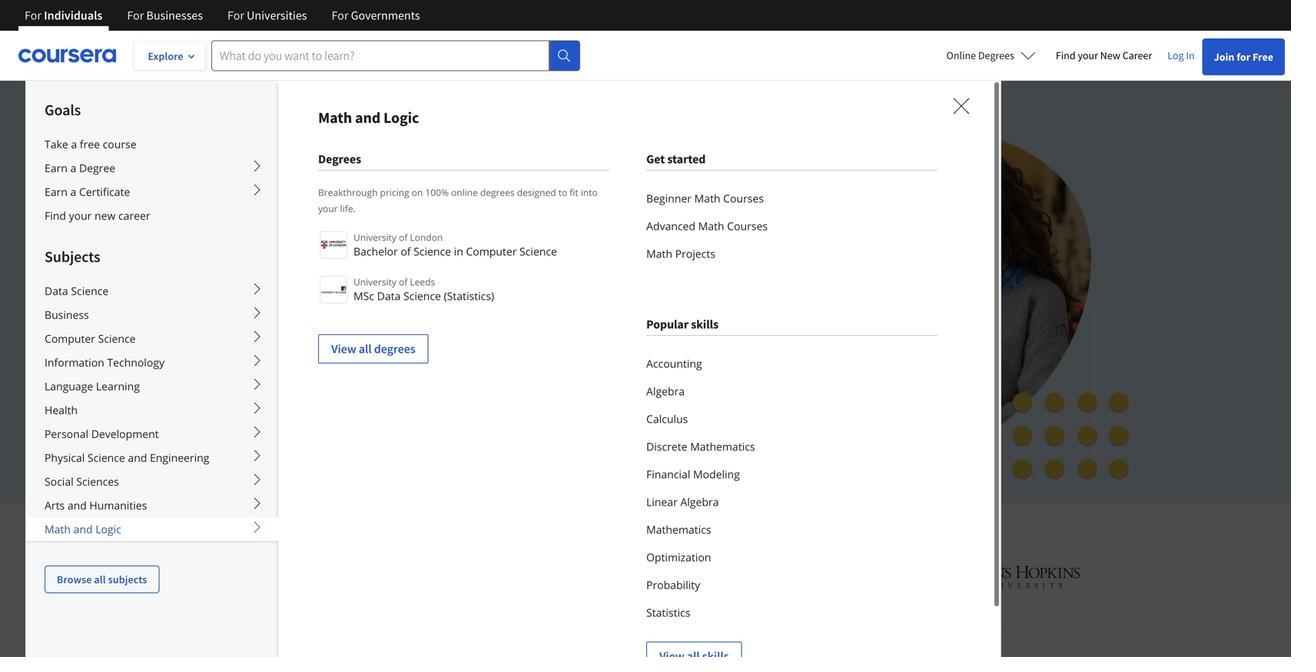 Task type: locate. For each thing, give the bounding box(es) containing it.
find your new career
[[1056, 48, 1153, 62]]

/month, cancel anytime
[[218, 345, 346, 359]]

day inside button
[[264, 380, 284, 395]]

degrees
[[480, 186, 515, 199], [374, 341, 416, 357]]

0 horizontal spatial free
[[287, 380, 310, 395]]

find down earn a certificate
[[45, 208, 66, 223]]

free
[[1253, 50, 1274, 64], [287, 380, 310, 395]]

0 vertical spatial degrees
[[480, 186, 515, 199]]

algebra up calculus
[[647, 384, 685, 399]]

new
[[1101, 48, 1121, 62]]

1 vertical spatial courses
[[727, 219, 768, 233]]

0 vertical spatial computer
[[466, 244, 517, 259]]

None search field
[[211, 40, 581, 71]]

0 vertical spatial a
[[71, 137, 77, 151]]

advanced math courses link
[[647, 212, 938, 240]]

1 horizontal spatial logic
[[384, 108, 419, 127]]

into
[[581, 186, 598, 199]]

and up subscription at the left
[[272, 243, 302, 266]]

degrees inside "group"
[[318, 151, 361, 167]]

guarantee
[[404, 416, 459, 431]]

degrees inside dropdown button
[[979, 48, 1015, 62]]

0 vertical spatial to
[[559, 186, 568, 199]]

courses for advanced math courses
[[727, 219, 768, 233]]

logic down the what do you want to learn? text box
[[384, 108, 419, 127]]

a inside "link"
[[71, 137, 77, 151]]

day left money-
[[313, 416, 332, 431]]

0 vertical spatial algebra
[[647, 384, 685, 399]]

popular skills
[[647, 317, 719, 332]]

humanities
[[90, 498, 147, 513]]

on up included
[[631, 216, 651, 239]]

for governments
[[332, 8, 420, 23]]

math and logic down "arts and humanities"
[[45, 522, 121, 537]]

degrees list
[[318, 230, 610, 364]]

free left trial
[[287, 380, 310, 395]]

find for find your new career
[[45, 208, 66, 223]]

1 horizontal spatial in
[[656, 243, 671, 266]]

data inside 'university of leeds msc data science (statistics)'
[[377, 289, 401, 303]]

with left 14-
[[270, 416, 294, 431]]

health
[[45, 403, 78, 418]]

on inside the unlimited access to 7,000+ world-class courses, hands-on projects, and job-ready certificate programs—all included in your subscription
[[631, 216, 651, 239]]

programs—all
[[468, 243, 580, 266]]

1 horizontal spatial degrees
[[979, 48, 1015, 62]]

1 horizontal spatial computer
[[466, 244, 517, 259]]

0 vertical spatial day
[[264, 380, 284, 395]]

and down "arts and humanities"
[[74, 522, 93, 537]]

3 for from the left
[[228, 8, 244, 23]]

earn for earn a certificate
[[45, 185, 68, 199]]

information
[[45, 355, 104, 370]]

beginner
[[647, 191, 692, 206]]

2 university from the top
[[354, 276, 397, 288]]

0 horizontal spatial day
[[264, 380, 284, 395]]

earn down earn a degree
[[45, 185, 68, 199]]

in
[[1187, 48, 1195, 62]]

modeling
[[693, 467, 740, 482]]

language learning
[[45, 379, 140, 394]]

for left governments
[[332, 8, 349, 23]]

0 horizontal spatial degrees
[[374, 341, 416, 357]]

1 vertical spatial math and logic
[[45, 522, 121, 537]]

What do you want to learn? text field
[[211, 40, 550, 71]]

2 vertical spatial a
[[70, 185, 76, 199]]

unlimited
[[200, 216, 277, 239]]

data inside popup button
[[45, 284, 68, 298]]

and
[[355, 108, 381, 127], [272, 243, 302, 266], [128, 451, 147, 465], [68, 498, 87, 513], [656, 516, 689, 541], [74, 522, 93, 537]]

with up optimization link on the right bottom
[[793, 516, 830, 541]]

0 vertical spatial free
[[1253, 50, 1274, 64]]

math and logic down the what do you want to learn? text box
[[318, 108, 419, 127]]

degrees up breakthrough
[[318, 151, 361, 167]]

for left individuals
[[25, 8, 41, 23]]

logic down humanities
[[95, 522, 121, 537]]

0 vertical spatial courses
[[724, 191, 764, 206]]

university inside university of london bachelor of science in computer science
[[354, 231, 397, 244]]

optimization
[[647, 550, 712, 565]]

4 for from the left
[[332, 8, 349, 23]]

math
[[318, 108, 352, 127], [695, 191, 721, 206], [699, 219, 725, 233], [647, 246, 673, 261], [45, 522, 71, 537]]

of down london
[[401, 244, 411, 259]]

1 vertical spatial day
[[313, 416, 332, 431]]

in
[[656, 243, 671, 266], [454, 244, 463, 259]]

1 vertical spatial a
[[70, 161, 76, 175]]

earn for earn a degree
[[45, 161, 68, 175]]

in down "advanced"
[[656, 243, 671, 266]]

1 vertical spatial all
[[94, 573, 106, 587]]

earn a degree button
[[26, 156, 278, 180]]

1 vertical spatial degrees
[[318, 151, 361, 167]]

1 vertical spatial algebra
[[681, 495, 719, 509]]

university up bachelor
[[354, 231, 397, 244]]

popular
[[647, 317, 689, 332]]

algebra down financial modeling
[[681, 495, 719, 509]]

earn down take
[[45, 161, 68, 175]]

computer science button
[[26, 327, 278, 351]]

a down earn a degree
[[70, 185, 76, 199]]

all inside the degrees list
[[359, 341, 372, 357]]

social sciences button
[[26, 470, 278, 494]]

find
[[1056, 48, 1076, 62], [45, 208, 66, 223]]

0 vertical spatial earn
[[45, 161, 68, 175]]

find inside explore menu element
[[45, 208, 66, 223]]

1 horizontal spatial on
[[631, 216, 651, 239]]

science inside physical science and engineering popup button
[[88, 451, 125, 465]]

leading
[[486, 516, 548, 541]]

browse
[[57, 573, 92, 587]]

in down world-
[[454, 244, 463, 259]]

get started
[[647, 151, 706, 167]]

all right view on the bottom left of page
[[359, 341, 372, 357]]

a for certificate
[[70, 185, 76, 199]]

find left new
[[1056, 48, 1076, 62]]

/month,
[[218, 345, 262, 359]]

find your new career
[[45, 208, 150, 223]]

for for businesses
[[127, 8, 144, 23]]

math down arts on the left
[[45, 522, 71, 537]]

data science
[[45, 284, 109, 298]]

science down the 'personal development'
[[88, 451, 125, 465]]

engineering
[[150, 451, 209, 465]]

a
[[71, 137, 77, 151], [70, 161, 76, 175], [70, 185, 76, 199]]

day
[[264, 380, 284, 395], [313, 416, 332, 431]]

1 vertical spatial computer
[[45, 331, 95, 346]]

0 horizontal spatial in
[[454, 244, 463, 259]]

1 earn from the top
[[45, 161, 68, 175]]

coursera
[[834, 516, 913, 541]]

2 earn from the top
[[45, 185, 68, 199]]

a inside dropdown button
[[70, 185, 76, 199]]

1 horizontal spatial degrees
[[480, 186, 515, 199]]

calculus link
[[647, 405, 938, 433]]

discrete mathematics link
[[647, 433, 938, 461]]

day right the start
[[264, 380, 284, 395]]

earn inside dropdown button
[[45, 185, 68, 199]]

1 horizontal spatial free
[[1253, 50, 1274, 64]]

for left businesses
[[127, 8, 144, 23]]

0 horizontal spatial computer
[[45, 331, 95, 346]]

degrees right view on the bottom left of page
[[374, 341, 416, 357]]

get started list
[[647, 185, 938, 268]]

science up information technology
[[98, 331, 136, 346]]

in inside university of london bachelor of science in computer science
[[454, 244, 463, 259]]

all right browse
[[94, 573, 106, 587]]

university inside 'university of leeds msc data science (statistics)'
[[354, 276, 397, 288]]

0 vertical spatial on
[[412, 186, 423, 199]]

0 horizontal spatial find
[[45, 208, 66, 223]]

math projects
[[647, 246, 716, 261]]

career
[[1123, 48, 1153, 62]]

1 vertical spatial to
[[337, 216, 353, 239]]

financial
[[647, 467, 691, 482]]

science down courses,
[[520, 244, 557, 259]]

on left 100%
[[412, 186, 423, 199]]

to down life.
[[337, 216, 353, 239]]

1 vertical spatial free
[[287, 380, 310, 395]]

degrees right online
[[480, 186, 515, 199]]

0 vertical spatial find
[[1056, 48, 1076, 62]]

certificate
[[386, 243, 463, 266]]

0 horizontal spatial to
[[337, 216, 353, 239]]

mathematics up modeling
[[691, 439, 755, 454]]

for universities
[[228, 8, 307, 23]]

0 vertical spatial math and logic
[[318, 108, 419, 127]]

governments
[[351, 8, 420, 23]]

university for msc
[[354, 276, 397, 288]]

0 horizontal spatial data
[[45, 284, 68, 298]]

hands-
[[577, 216, 631, 239]]

projects
[[676, 246, 716, 261]]

earn a certificate button
[[26, 180, 278, 204]]

earn a degree
[[45, 161, 115, 175]]

free right for
[[1253, 50, 1274, 64]]

1 horizontal spatial with
[[793, 516, 830, 541]]

earn inside dropdown button
[[45, 161, 68, 175]]

2 for from the left
[[127, 8, 144, 23]]

for left universities
[[228, 8, 244, 23]]

get
[[647, 151, 665, 167]]

courses up advanced math courses
[[724, 191, 764, 206]]

1 university from the top
[[354, 231, 397, 244]]

0 horizontal spatial all
[[94, 573, 106, 587]]

0 vertical spatial logic
[[384, 108, 419, 127]]

of left leeds
[[399, 276, 408, 288]]

all inside button
[[94, 573, 106, 587]]

arts and humanities
[[45, 498, 147, 513]]

0 vertical spatial all
[[359, 341, 372, 357]]

list item inside "group"
[[647, 627, 938, 657]]

0 horizontal spatial on
[[412, 186, 423, 199]]

language
[[45, 379, 93, 394]]

universities
[[247, 8, 307, 23]]

1 vertical spatial earn
[[45, 185, 68, 199]]

development
[[91, 427, 159, 441]]

1 horizontal spatial data
[[377, 289, 401, 303]]

0 horizontal spatial with
[[270, 416, 294, 431]]

list item
[[647, 627, 938, 657]]

1 vertical spatial find
[[45, 208, 66, 223]]

computer inside computer science popup button
[[45, 331, 95, 346]]

1 vertical spatial on
[[631, 216, 651, 239]]

free
[[80, 137, 100, 151]]

0 horizontal spatial logic
[[95, 522, 121, 537]]

0 vertical spatial with
[[270, 416, 294, 431]]

life.
[[340, 202, 356, 215]]

1 vertical spatial university
[[354, 276, 397, 288]]

view all degrees link
[[318, 334, 429, 364]]

degrees right "online"
[[979, 48, 1015, 62]]

with inside /year with 14-day money-back guarantee link
[[270, 416, 294, 431]]

banner navigation
[[12, 0, 433, 31]]

companies
[[694, 516, 788, 541]]

university up msc
[[354, 276, 397, 288]]

start
[[225, 380, 251, 395]]

algebra
[[647, 384, 685, 399], [681, 495, 719, 509]]

1 horizontal spatial all
[[359, 341, 372, 357]]

computer down business
[[45, 331, 95, 346]]

0 horizontal spatial degrees
[[318, 151, 361, 167]]

degrees inside view all degrees link
[[374, 341, 416, 357]]

1 vertical spatial logic
[[95, 522, 121, 537]]

university of illinois at urbana-champaign image
[[211, 565, 331, 589]]

earn
[[45, 161, 68, 175], [45, 185, 68, 199]]

science down leeds
[[404, 289, 441, 303]]

science inside computer science popup button
[[98, 331, 136, 346]]

science up business
[[71, 284, 109, 298]]

for
[[25, 8, 41, 23], [127, 8, 144, 23], [228, 8, 244, 23], [332, 8, 349, 23]]

data up business
[[45, 284, 68, 298]]

science inside data science popup button
[[71, 284, 109, 298]]

1 horizontal spatial find
[[1056, 48, 1076, 62]]

1 horizontal spatial day
[[313, 416, 332, 431]]

sciences
[[76, 474, 119, 489]]

computer down class on the left top
[[466, 244, 517, 259]]

1 horizontal spatial to
[[559, 186, 568, 199]]

calculus
[[647, 412, 688, 426]]

7,000+
[[358, 216, 410, 239]]

a inside dropdown button
[[70, 161, 76, 175]]

health button
[[26, 398, 278, 422]]

0 vertical spatial university
[[354, 231, 397, 244]]

popular skills list
[[647, 350, 938, 657]]

1 for from the left
[[25, 8, 41, 23]]

of left london
[[399, 231, 408, 244]]

0 vertical spatial degrees
[[979, 48, 1015, 62]]

courses down the beginner math courses
[[727, 219, 768, 233]]

1 vertical spatial mathematics
[[647, 522, 712, 537]]

social sciences
[[45, 474, 119, 489]]

for
[[1237, 50, 1251, 64]]

all for browse
[[94, 573, 106, 587]]

coursera image
[[18, 43, 116, 68]]

data right msc
[[377, 289, 401, 303]]

mathematics up optimization
[[647, 522, 712, 537]]

find for find your new career
[[1056, 48, 1076, 62]]

1 vertical spatial degrees
[[374, 341, 416, 357]]

a left free
[[71, 137, 77, 151]]

started
[[668, 151, 706, 167]]

linear algebra link
[[647, 488, 938, 516]]

accounting link
[[647, 350, 938, 378]]

personal development button
[[26, 422, 278, 446]]

discrete mathematics
[[647, 439, 755, 454]]

of
[[399, 231, 408, 244], [401, 244, 411, 259], [399, 276, 408, 288]]

group
[[25, 80, 1002, 657]]

to inside 'breakthrough pricing on 100% online degrees designed to fit into your life.'
[[559, 186, 568, 199]]

university of michigan image
[[634, 556, 674, 598]]

of for of
[[399, 231, 408, 244]]

a left degree
[[70, 161, 76, 175]]

on inside 'breakthrough pricing on 100% online degrees designed to fit into your life.'
[[412, 186, 423, 199]]

0 horizontal spatial math and logic
[[45, 522, 121, 537]]

to left fit
[[559, 186, 568, 199]]

of inside 'university of leeds msc data science (statistics)'
[[399, 276, 408, 288]]

social
[[45, 474, 74, 489]]



Task type: describe. For each thing, give the bounding box(es) containing it.
subjects
[[108, 573, 147, 587]]

for for governments
[[332, 8, 349, 23]]

courses for beginner math courses
[[724, 191, 764, 206]]

science down london
[[414, 244, 451, 259]]

math down the beginner math courses
[[699, 219, 725, 233]]

and inside the unlimited access to 7,000+ world-class courses, hands-on projects, and job-ready certificate programs—all included in your subscription
[[272, 243, 302, 266]]

log
[[1168, 48, 1184, 62]]

businesses
[[146, 8, 203, 23]]

free inside button
[[287, 380, 310, 395]]

leading universities and companies with coursera plus
[[481, 516, 954, 541]]

degrees inside 'breakthrough pricing on 100% online degrees designed to fit into your life.'
[[480, 186, 515, 199]]

subscription
[[240, 270, 338, 293]]

join
[[1215, 50, 1235, 64]]

msc
[[354, 289, 374, 303]]

your inside the unlimited access to 7,000+ world-class courses, hands-on projects, and job-ready certificate programs—all included in your subscription
[[200, 270, 236, 293]]

and right arts on the left
[[68, 498, 87, 513]]

online degrees button
[[935, 38, 1049, 72]]

1 horizontal spatial math and logic
[[318, 108, 419, 127]]

optimization link
[[647, 544, 938, 571]]

arts and humanities button
[[26, 494, 278, 517]]

computer inside university of london bachelor of science in computer science
[[466, 244, 517, 259]]

earn a certificate
[[45, 185, 130, 199]]

and down development
[[128, 451, 147, 465]]

online
[[451, 186, 478, 199]]

anytime
[[302, 345, 346, 359]]

johns hopkins university image
[[935, 563, 1081, 591]]

technology
[[107, 355, 165, 370]]

explore button
[[135, 42, 205, 70]]

to inside the unlimited access to 7,000+ world-class courses, hands-on projects, and job-ready certificate programs—all included in your subscription
[[337, 216, 353, 239]]

log in
[[1168, 48, 1195, 62]]

probability
[[647, 578, 701, 592]]

take
[[45, 137, 68, 151]]

advanced
[[647, 219, 696, 233]]

financial modeling
[[647, 467, 740, 482]]

university of london bachelor of science in computer science
[[354, 231, 557, 259]]

view all degrees
[[331, 341, 416, 357]]

probability link
[[647, 571, 938, 599]]

career
[[118, 208, 150, 223]]

join for free link
[[1203, 38, 1286, 75]]

individuals
[[44, 8, 103, 23]]

online degrees
[[947, 48, 1015, 62]]

and inside dropdown button
[[74, 522, 93, 537]]

for for individuals
[[25, 8, 41, 23]]

start 7-day free trial button
[[200, 369, 361, 406]]

and down linear algebra at bottom
[[656, 516, 689, 541]]

of for data
[[399, 276, 408, 288]]

university of leeds msc data science (statistics)
[[354, 276, 495, 303]]

logic inside dropdown button
[[95, 522, 121, 537]]

take a free course link
[[26, 132, 278, 156]]

university of leeds logo image
[[320, 276, 348, 304]]

breakthrough
[[318, 186, 378, 199]]

designed
[[517, 186, 556, 199]]

job-
[[306, 243, 337, 266]]

physical science and engineering
[[45, 451, 209, 465]]

browse all subjects
[[57, 573, 147, 587]]

all for view
[[359, 341, 372, 357]]

in inside the unlimited access to 7,000+ world-class courses, hands-on projects, and job-ready certificate programs—all included in your subscription
[[656, 243, 671, 266]]

arts
[[45, 498, 65, 513]]

beginner math courses
[[647, 191, 764, 206]]

unlimited access to 7,000+ world-class courses, hands-on projects, and job-ready certificate programs—all included in your subscription
[[200, 216, 671, 293]]

subjects
[[45, 247, 100, 266]]

leeds
[[410, 276, 435, 288]]

log in link
[[1160, 46, 1203, 65]]

group containing goals
[[25, 80, 1002, 657]]

trial
[[313, 380, 337, 395]]

14-
[[297, 416, 313, 431]]

certificate
[[79, 185, 130, 199]]

linear algebra
[[647, 495, 719, 509]]

math and logic inside dropdown button
[[45, 522, 121, 537]]

browse all subjects button
[[45, 566, 160, 594]]

bachelor
[[354, 244, 398, 259]]

a for degree
[[70, 161, 76, 175]]

math up coursera plus "image"
[[318, 108, 352, 127]]

a for free
[[71, 137, 77, 151]]

cancel
[[265, 345, 299, 359]]

information technology button
[[26, 351, 278, 374]]

london
[[410, 231, 443, 244]]

projects,
[[200, 243, 267, 266]]

1 vertical spatial with
[[793, 516, 830, 541]]

online
[[947, 48, 977, 62]]

universities
[[553, 516, 652, 541]]

personal development
[[45, 427, 159, 441]]

included
[[584, 243, 652, 266]]

coursera plus image
[[200, 144, 434, 167]]

math inside dropdown button
[[45, 522, 71, 537]]

7-
[[254, 380, 264, 395]]

your inside 'breakthrough pricing on 100% online degrees designed to fit into your life.'
[[318, 202, 338, 215]]

new
[[95, 208, 116, 223]]

information technology
[[45, 355, 165, 370]]

for individuals
[[25, 8, 103, 23]]

science inside 'university of leeds msc data science (statistics)'
[[404, 289, 441, 303]]

take a free course
[[45, 137, 137, 151]]

course
[[103, 137, 137, 151]]

mathematics link
[[647, 516, 938, 544]]

personal
[[45, 427, 88, 441]]

and down the what do you want to learn? text box
[[355, 108, 381, 127]]

explore menu element
[[26, 81, 278, 594]]

data science button
[[26, 279, 278, 303]]

money-
[[335, 416, 375, 431]]

physical
[[45, 451, 85, 465]]

business button
[[26, 303, 278, 327]]

physical science and engineering button
[[26, 446, 278, 470]]

your inside explore menu element
[[69, 208, 92, 223]]

learning
[[96, 379, 140, 394]]

breakthrough pricing on 100% online degrees designed to fit into your life.
[[318, 186, 598, 215]]

algebra link
[[647, 378, 938, 405]]

math down "advanced"
[[647, 246, 673, 261]]

university for bachelor
[[354, 231, 397, 244]]

0 vertical spatial mathematics
[[691, 439, 755, 454]]

linear
[[647, 495, 678, 509]]

for for universities
[[228, 8, 244, 23]]

university of london logo image
[[320, 231, 348, 259]]

math up advanced math courses
[[695, 191, 721, 206]]

beginner math courses link
[[647, 185, 938, 212]]

for businesses
[[127, 8, 203, 23]]

find your new career link
[[1049, 46, 1160, 65]]



Task type: vqa. For each thing, say whether or not it's contained in the screenshot.
Data inside University of Leeds MSc Data Science (Statistics)
yes



